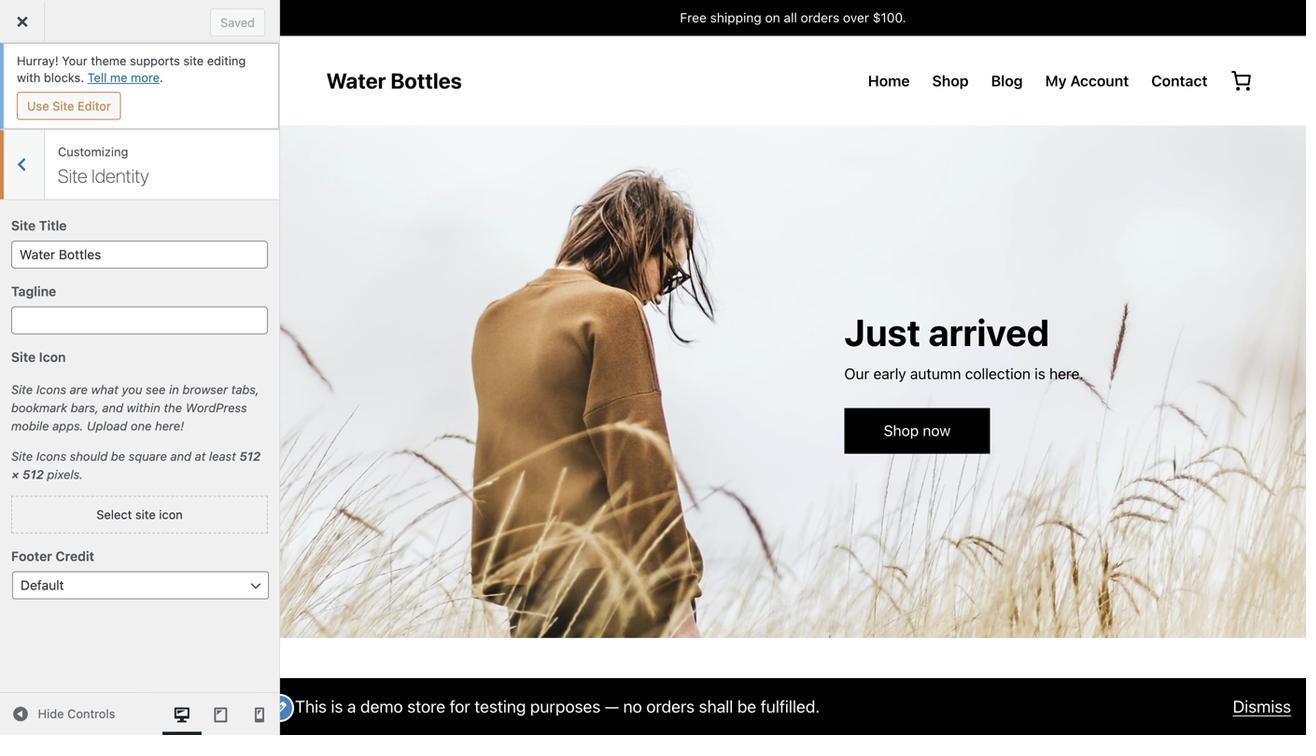 Task type: describe. For each thing, give the bounding box(es) containing it.
site title
[[11, 218, 67, 233]]

tell me more link
[[87, 71, 160, 85]]

tagline
[[11, 284, 56, 299]]

site inside button
[[52, 99, 74, 113]]

editor
[[78, 99, 111, 113]]

site for site icons should be square and at least
[[11, 450, 33, 464]]

footer
[[11, 549, 52, 565]]

select site icon button
[[11, 496, 268, 534]]

bars,
[[71, 401, 99, 415]]

hide controls button
[[0, 694, 115, 736]]

use site editor
[[27, 99, 111, 113]]

one
[[131, 419, 152, 433]]

hurray!
[[17, 54, 59, 68]]

icon
[[39, 350, 66, 365]]

controls
[[67, 707, 115, 721]]

0 horizontal spatial 512
[[22, 468, 44, 482]]

with
[[17, 71, 40, 85]]

square
[[129, 450, 167, 464]]

hide
[[38, 707, 64, 721]]

site icon
[[11, 350, 66, 365]]

be
[[111, 450, 125, 464]]

tell me more .
[[87, 71, 163, 85]]

site inside the "hurray! your theme supports site editing with blocks."
[[183, 54, 204, 68]]

Site Title text field
[[11, 241, 268, 269]]

tell
[[87, 71, 107, 85]]

hide controls
[[38, 707, 115, 721]]

upload
[[87, 419, 127, 433]]

your
[[62, 54, 87, 68]]

in
[[169, 383, 179, 397]]

site inside "select site icon" button
[[135, 508, 156, 522]]

least
[[209, 450, 236, 464]]

site inside customizing site identity
[[58, 165, 87, 187]]

use
[[27, 99, 49, 113]]

mobile
[[11, 419, 49, 433]]

editing
[[207, 54, 246, 68]]

wordpress
[[185, 401, 247, 415]]

me
[[110, 71, 127, 85]]

site for site icon
[[11, 350, 36, 365]]

site for site icons are what you see in browser tabs, bookmark bars, and within the wordpress mobile apps. upload one here!
[[11, 383, 33, 397]]

.
[[160, 71, 163, 85]]



Task type: locate. For each thing, give the bounding box(es) containing it.
customizing site identity
[[58, 145, 149, 187]]

identity
[[92, 165, 149, 187]]

site up bookmark
[[11, 383, 33, 397]]

at
[[195, 450, 206, 464]]

should
[[70, 450, 108, 464]]

512 right ×
[[22, 468, 44, 482]]

0 vertical spatial site
[[183, 54, 204, 68]]

site
[[183, 54, 204, 68], [135, 508, 156, 522]]

you
[[122, 383, 142, 397]]

and
[[102, 401, 123, 415], [170, 450, 191, 464]]

see
[[146, 383, 166, 397]]

icons
[[36, 383, 66, 397], [36, 450, 66, 464]]

are
[[70, 383, 88, 397]]

icons inside site icons are what you see in browser tabs, bookmark bars, and within the wordpress mobile apps. upload one here!
[[36, 383, 66, 397]]

512 × 512
[[11, 450, 261, 482]]

0 vertical spatial 512
[[239, 450, 261, 464]]

1 vertical spatial site
[[135, 508, 156, 522]]

and left at on the left of the page
[[170, 450, 191, 464]]

0 horizontal spatial and
[[102, 401, 123, 415]]

use site editor button
[[17, 92, 121, 120]]

site left title
[[11, 218, 36, 233]]

site down customizing at the top of the page
[[58, 165, 87, 187]]

1 horizontal spatial 512
[[239, 450, 261, 464]]

0 vertical spatial icons
[[36, 383, 66, 397]]

supports
[[130, 54, 180, 68]]

apps.
[[52, 419, 83, 433]]

icons up bookmark
[[36, 383, 66, 397]]

site up ×
[[11, 450, 33, 464]]

title
[[39, 218, 67, 233]]

credit
[[56, 549, 94, 565]]

within
[[127, 401, 160, 415]]

site inside site icons are what you see in browser tabs, bookmark bars, and within the wordpress mobile apps. upload one here!
[[11, 383, 33, 397]]

site for site title
[[11, 218, 36, 233]]

theme
[[91, 54, 126, 68]]

the
[[164, 401, 182, 415]]

site icons should be square and at least
[[11, 450, 239, 464]]

1 vertical spatial icons
[[36, 450, 66, 464]]

blocks.
[[44, 71, 84, 85]]

select site icon
[[96, 508, 183, 522]]

footer credit
[[11, 549, 94, 565]]

1 horizontal spatial and
[[170, 450, 191, 464]]

1 vertical spatial 512
[[22, 468, 44, 482]]

1 horizontal spatial site
[[183, 54, 204, 68]]

None submit
[[210, 8, 265, 36]]

select
[[96, 508, 132, 522]]

2 icons from the top
[[36, 450, 66, 464]]

icons up pixels.
[[36, 450, 66, 464]]

customizing
[[58, 145, 128, 159]]

and inside site icons are what you see in browser tabs, bookmark bars, and within the wordpress mobile apps. upload one here!
[[102, 401, 123, 415]]

browser
[[182, 383, 228, 397]]

1 icons from the top
[[36, 383, 66, 397]]

×
[[11, 468, 19, 482]]

site left icon
[[135, 508, 156, 522]]

pixels.
[[44, 468, 83, 482]]

site right use
[[52, 99, 74, 113]]

more
[[131, 71, 160, 85]]

icon
[[159, 508, 183, 522]]

icons for should
[[36, 450, 66, 464]]

512 right least
[[239, 450, 261, 464]]

tabs,
[[231, 383, 259, 397]]

icons for are
[[36, 383, 66, 397]]

bookmark
[[11, 401, 67, 415]]

site
[[52, 99, 74, 113], [58, 165, 87, 187], [11, 218, 36, 233], [11, 350, 36, 365], [11, 383, 33, 397], [11, 450, 33, 464]]

site left editing
[[183, 54, 204, 68]]

site left icon at the left of the page
[[11, 350, 36, 365]]

site icons are what you see in browser tabs, bookmark bars, and within the wordpress mobile apps. upload one here!
[[11, 383, 259, 433]]

Tagline text field
[[11, 307, 268, 335]]

hurray! your theme supports site editing with blocks.
[[17, 54, 246, 85]]

here!
[[155, 419, 184, 433]]

512
[[239, 450, 261, 464], [22, 468, 44, 482]]

and up upload
[[102, 401, 123, 415]]

0 horizontal spatial site
[[135, 508, 156, 522]]

0 vertical spatial and
[[102, 401, 123, 415]]

1 vertical spatial and
[[170, 450, 191, 464]]

what
[[91, 383, 118, 397]]



Task type: vqa. For each thing, say whether or not it's contained in the screenshot.
Marketing link
no



